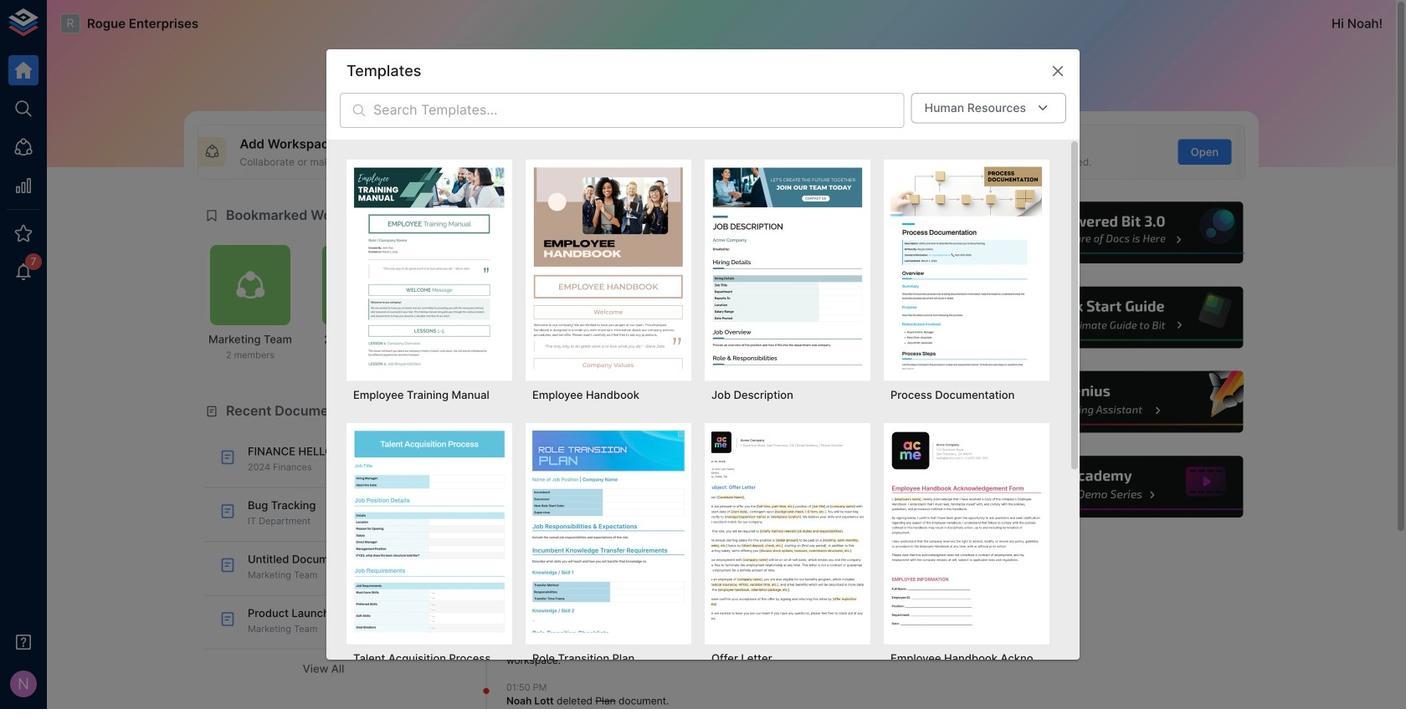 Task type: locate. For each thing, give the bounding box(es) containing it.
offer letter image
[[712, 430, 864, 633]]

employee handbook acknowledgement form image
[[891, 430, 1043, 633]]

help image
[[994, 200, 1246, 266], [994, 285, 1246, 351], [994, 369, 1246, 436], [994, 454, 1246, 521]]

dialog
[[327, 49, 1080, 710]]

role transition plan image
[[532, 430, 685, 633]]

talent acquisition process image
[[353, 430, 506, 633]]

job description image
[[712, 166, 864, 370]]

process documentation image
[[891, 166, 1043, 370]]



Task type: describe. For each thing, give the bounding box(es) containing it.
3 help image from the top
[[994, 369, 1246, 436]]

Search Templates... text field
[[373, 93, 905, 128]]

employee handbook image
[[532, 166, 685, 370]]

1 help image from the top
[[994, 200, 1246, 266]]

employee training manual image
[[353, 166, 506, 370]]

2 help image from the top
[[994, 285, 1246, 351]]

4 help image from the top
[[994, 454, 1246, 521]]



Task type: vqa. For each thing, say whether or not it's contained in the screenshot.
first help image
yes



